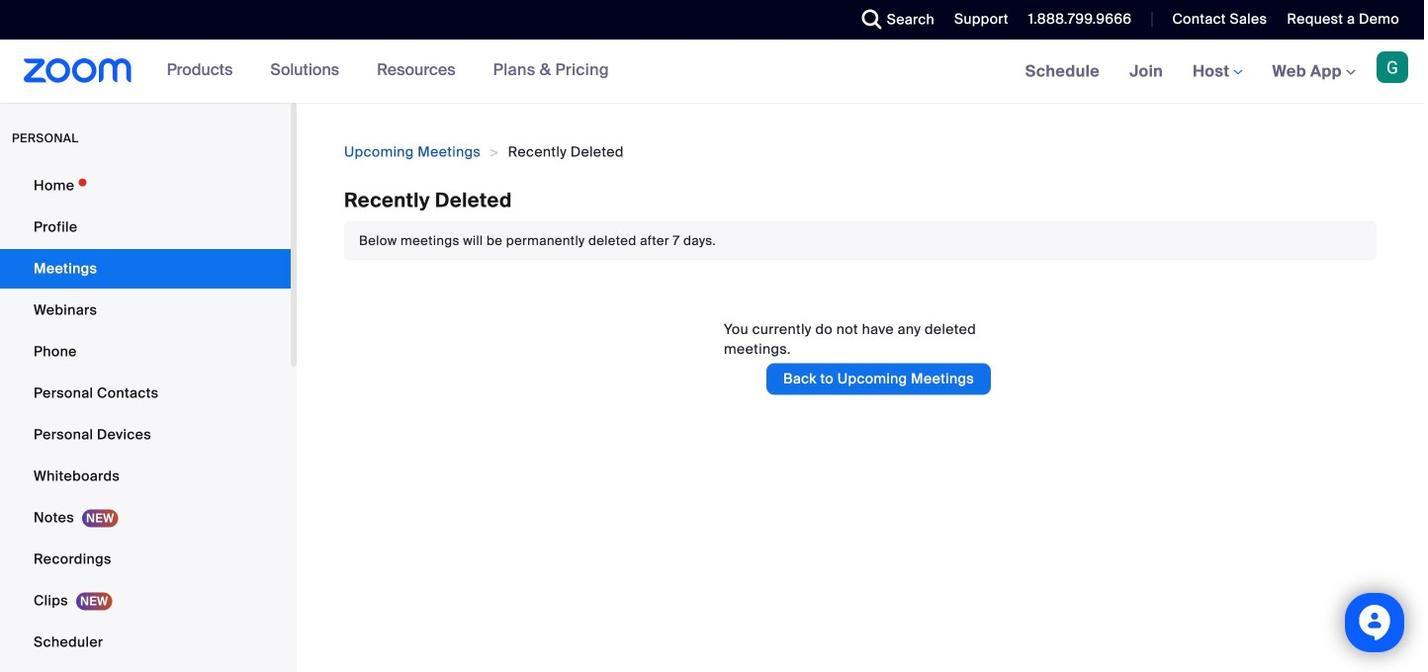 Task type: locate. For each thing, give the bounding box(es) containing it.
banner
[[0, 40, 1424, 104]]

product information navigation
[[152, 40, 624, 103]]

meetings navigation
[[1011, 40, 1424, 104]]



Task type: vqa. For each thing, say whether or not it's contained in the screenshot.
7th MENU ITEM from the top of the Admin Menu Menu
no



Task type: describe. For each thing, give the bounding box(es) containing it.
zoom logo image
[[24, 58, 132, 83]]

personal menu menu
[[0, 166, 291, 673]]

main content main content
[[297, 103, 1424, 673]]

profile picture image
[[1377, 51, 1409, 83]]



